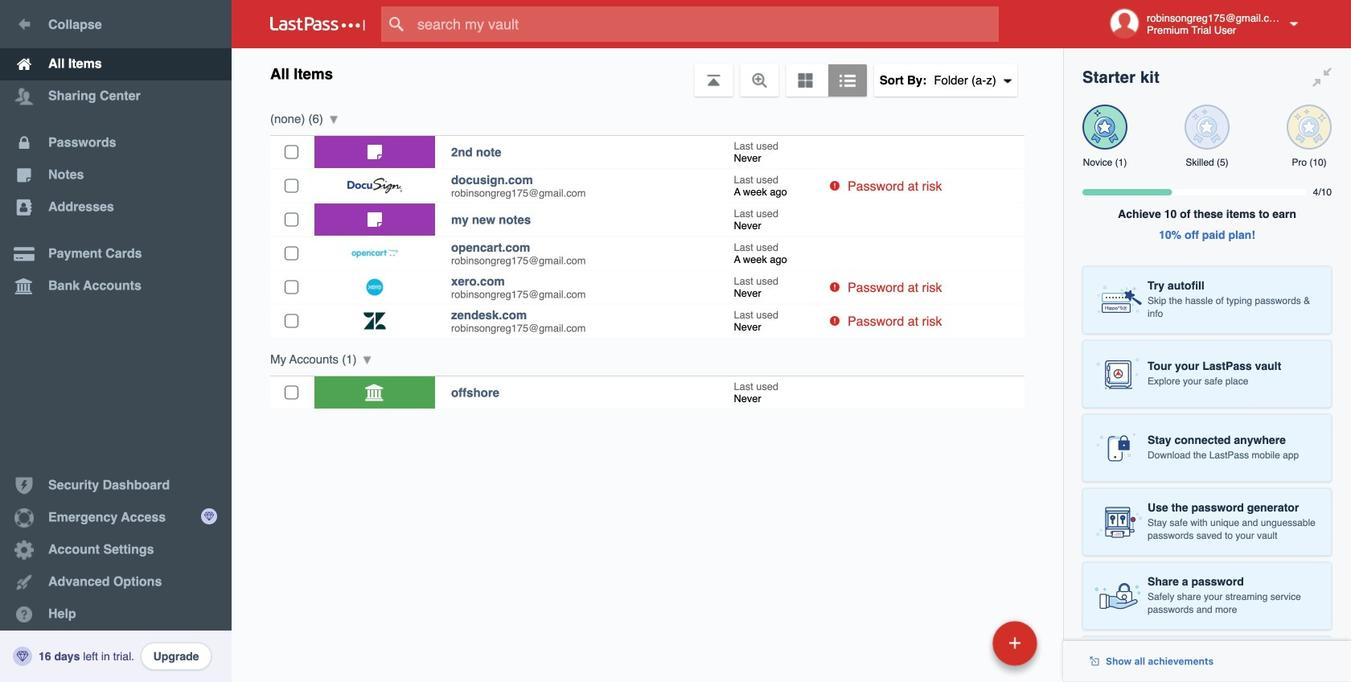 Task type: vqa. For each thing, say whether or not it's contained in the screenshot.
Search search field
yes



Task type: describe. For each thing, give the bounding box(es) containing it.
new item navigation
[[882, 616, 1047, 682]]

new item element
[[882, 620, 1043, 666]]



Task type: locate. For each thing, give the bounding box(es) containing it.
main navigation navigation
[[0, 0, 232, 682]]

vault options navigation
[[232, 48, 1063, 97]]

search my vault text field
[[381, 6, 1024, 42]]

Search search field
[[381, 6, 1024, 42]]

lastpass image
[[270, 17, 365, 31]]



